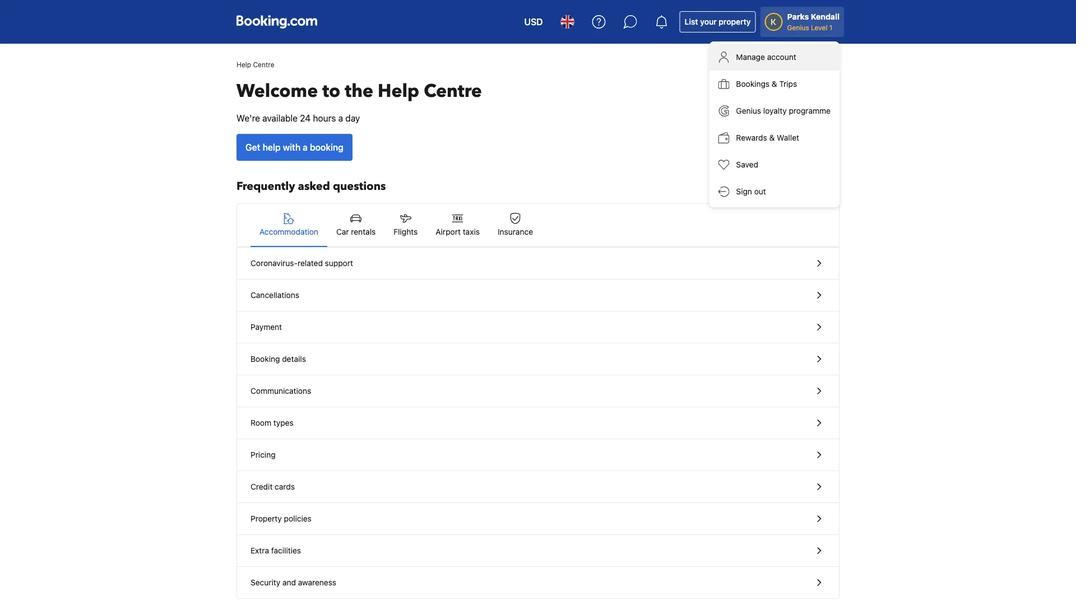 Task type: describe. For each thing, give the bounding box(es) containing it.
awareness
[[298, 578, 336, 588]]

list your property link
[[680, 11, 756, 33]]

help centre
[[237, 61, 275, 68]]

communications button
[[237, 376, 840, 408]]

booking.com online hotel reservations image
[[237, 15, 317, 29]]

list
[[685, 17, 699, 26]]

and
[[283, 578, 296, 588]]

support
[[325, 259, 353, 268]]

property
[[251, 515, 282, 524]]

genius loyalty programme link
[[710, 98, 840, 125]]

car rentals button
[[327, 204, 385, 247]]

room
[[251, 419, 271, 428]]

taxis
[[463, 227, 480, 237]]

saved link
[[710, 151, 840, 178]]

the
[[345, 79, 374, 103]]

with
[[283, 142, 301, 153]]

0 horizontal spatial genius
[[737, 106, 762, 116]]

list your property
[[685, 17, 751, 26]]

airport taxis
[[436, 227, 480, 237]]

your
[[701, 17, 717, 26]]

hours
[[313, 113, 336, 124]]

get help with a booking
[[246, 142, 344, 153]]

bookings
[[737, 79, 770, 89]]

sign out button
[[710, 178, 840, 205]]

security and awareness button
[[237, 568, 840, 599]]

booking
[[310, 142, 344, 153]]

day
[[346, 113, 360, 124]]

trips
[[780, 79, 798, 89]]

airport taxis button
[[427, 204, 489, 247]]

parks kendall genius level 1
[[788, 12, 840, 31]]

welcome
[[237, 79, 318, 103]]

property policies button
[[237, 504, 840, 536]]

manage
[[737, 52, 765, 62]]

help
[[263, 142, 281, 153]]

extra facilities
[[251, 547, 301, 556]]

insurance button
[[489, 204, 542, 247]]

programme
[[789, 106, 831, 116]]

bookings & trips
[[737, 79, 798, 89]]

coronavirus-related support
[[251, 259, 353, 268]]

booking details
[[251, 355, 306, 364]]

booking
[[251, 355, 280, 364]]

we're
[[237, 113, 260, 124]]

security
[[251, 578, 281, 588]]

car
[[336, 227, 349, 237]]

get
[[246, 142, 260, 153]]

to
[[323, 79, 341, 103]]

coronavirus-
[[251, 259, 298, 268]]

accommodation button
[[251, 204, 327, 247]]

sign out
[[737, 187, 767, 196]]

welcome to the help centre
[[237, 79, 482, 103]]

booking details button
[[237, 344, 840, 376]]

rewards
[[737, 133, 768, 142]]

flights button
[[385, 204, 427, 247]]

property
[[719, 17, 751, 26]]

airport
[[436, 227, 461, 237]]

sign
[[737, 187, 753, 196]]

usd button
[[518, 8, 550, 35]]



Task type: locate. For each thing, give the bounding box(es) containing it.
details
[[282, 355, 306, 364]]

available
[[263, 113, 298, 124]]

flights
[[394, 227, 418, 237]]

facilities
[[271, 547, 301, 556]]

frequently
[[237, 179, 295, 194]]

0 vertical spatial &
[[772, 79, 778, 89]]

1 horizontal spatial centre
[[424, 79, 482, 103]]

coronavirus-related support button
[[237, 248, 840, 280]]

bookings & trips link
[[710, 71, 840, 98]]

account
[[768, 52, 797, 62]]

pricing
[[251, 451, 276, 460]]

0 horizontal spatial help
[[237, 61, 251, 68]]

kendall
[[811, 12, 840, 21]]

wallet
[[777, 133, 800, 142]]

we're available 24 hours a day
[[237, 113, 360, 124]]

0 vertical spatial genius
[[788, 24, 810, 31]]

cards
[[275, 483, 295, 492]]

payment button
[[237, 312, 840, 344]]

tab list containing accommodation
[[237, 204, 840, 248]]

0 vertical spatial help
[[237, 61, 251, 68]]

rewards & wallet link
[[710, 125, 840, 151]]

a inside button
[[303, 142, 308, 153]]

questions
[[333, 179, 386, 194]]

help
[[237, 61, 251, 68], [378, 79, 420, 103]]

1 vertical spatial centre
[[424, 79, 482, 103]]

genius down parks
[[788, 24, 810, 31]]

cancellations
[[251, 291, 299, 300]]

credit cards
[[251, 483, 295, 492]]

1 vertical spatial help
[[378, 79, 420, 103]]

&
[[772, 79, 778, 89], [770, 133, 775, 142]]

room types
[[251, 419, 294, 428]]

24
[[300, 113, 311, 124]]

manage account link
[[710, 44, 840, 71]]

cancellations button
[[237, 280, 840, 312]]

frequently asked questions
[[237, 179, 386, 194]]

usd
[[525, 17, 543, 27]]

parks
[[788, 12, 809, 21]]

accommodation
[[260, 227, 319, 237]]

genius
[[788, 24, 810, 31], [737, 106, 762, 116]]

types
[[274, 419, 294, 428]]

genius left loyalty
[[737, 106, 762, 116]]

out
[[755, 187, 767, 196]]

car rentals
[[336, 227, 376, 237]]

1 vertical spatial genius
[[737, 106, 762, 116]]

centre
[[253, 61, 275, 68], [424, 79, 482, 103]]

1 horizontal spatial a
[[338, 113, 343, 124]]

genius inside "parks kendall genius level 1"
[[788, 24, 810, 31]]

genius loyalty programme
[[737, 106, 831, 116]]

room types button
[[237, 408, 840, 440]]

credit cards button
[[237, 472, 840, 504]]

& left wallet
[[770, 133, 775, 142]]

get help with a booking button
[[237, 134, 353, 161]]

1 vertical spatial a
[[303, 142, 308, 153]]

loyalty
[[764, 106, 787, 116]]

& left trips
[[772, 79, 778, 89]]

payment
[[251, 323, 282, 332]]

level
[[812, 24, 828, 31]]

1 vertical spatial &
[[770, 133, 775, 142]]

related
[[298, 259, 323, 268]]

help right the
[[378, 79, 420, 103]]

security and awareness
[[251, 578, 336, 588]]

rewards & wallet
[[737, 133, 800, 142]]

asked
[[298, 179, 330, 194]]

a
[[338, 113, 343, 124], [303, 142, 308, 153]]

saved
[[737, 160, 759, 169]]

0 vertical spatial centre
[[253, 61, 275, 68]]

manage account
[[737, 52, 797, 62]]

extra facilities button
[[237, 536, 840, 568]]

property policies
[[251, 515, 312, 524]]

1
[[830, 24, 833, 31]]

1 horizontal spatial genius
[[788, 24, 810, 31]]

policies
[[284, 515, 312, 524]]

0 horizontal spatial centre
[[253, 61, 275, 68]]

credit
[[251, 483, 273, 492]]

0 vertical spatial a
[[338, 113, 343, 124]]

communications
[[251, 387, 311, 396]]

extra
[[251, 547, 269, 556]]

0 horizontal spatial a
[[303, 142, 308, 153]]

a right with
[[303, 142, 308, 153]]

insurance
[[498, 227, 533, 237]]

rentals
[[351, 227, 376, 237]]

help up welcome
[[237, 61, 251, 68]]

& for trips
[[772, 79, 778, 89]]

a left day in the top left of the page
[[338, 113, 343, 124]]

tab list
[[237, 204, 840, 248]]

1 horizontal spatial help
[[378, 79, 420, 103]]

pricing button
[[237, 440, 840, 472]]

& for wallet
[[770, 133, 775, 142]]



Task type: vqa. For each thing, say whether or not it's contained in the screenshot.
EXTRA FACILITIES
yes



